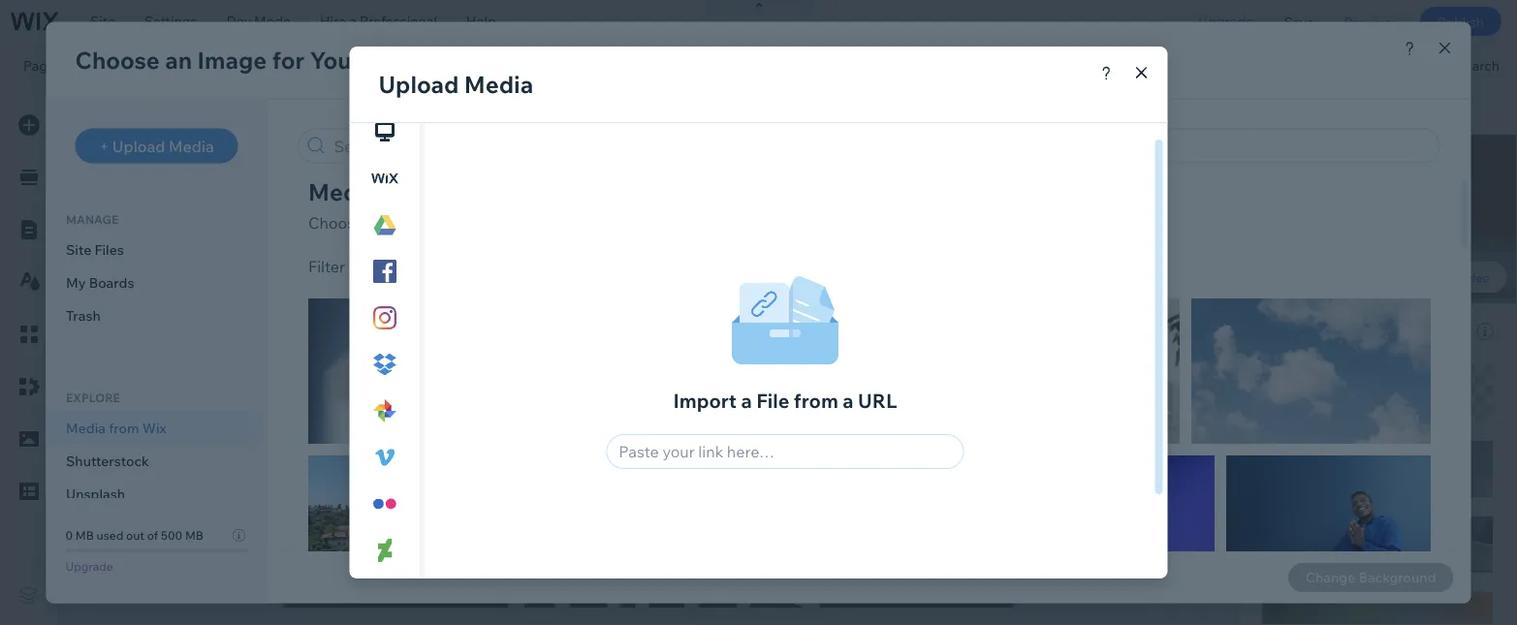 Task type: locate. For each thing, give the bounding box(es) containing it.
your left the domain
[[577, 56, 605, 73]]

backgrounds
[[1321, 323, 1404, 340]]

1 vertical spatial your
[[1436, 452, 1468, 471]]

search button
[[1415, 44, 1518, 86]]

your right for
[[1436, 452, 1468, 471]]

treats and clothes for your furry friends
[[1274, 452, 1468, 495]]

to
[[1345, 356, 1360, 375]]

selected backgrounds
[[1262, 323, 1404, 340]]

upgrade
[[1199, 13, 1254, 30]]

furry
[[1274, 475, 1312, 495]]

1 horizontal spatial your
[[1436, 452, 1468, 471]]

your
[[577, 56, 605, 73], [1436, 452, 1468, 471]]

0 horizontal spatial your
[[577, 56, 605, 73]]

title
[[1262, 414, 1289, 431]]

dev mode
[[226, 13, 291, 30]]

https://www.wix.com/mysite
[[334, 56, 511, 73]]

friends
[[1316, 475, 1370, 495]]

your inside treats and clothes for your furry friends
[[1436, 452, 1468, 471]]

welcome
[[1274, 356, 1342, 375]]

publish
[[1438, 13, 1485, 30]]

layout
[[1441, 151, 1484, 168]]

selected
[[1262, 323, 1318, 340]]

preview
[[1344, 13, 1394, 30]]

publish button
[[1421, 7, 1502, 36]]

treats
[[1274, 452, 1319, 471]]

0 vertical spatial your
[[577, 56, 605, 73]]

hire
[[320, 13, 346, 30]]

connect
[[519, 56, 573, 73]]

None text field
[[1262, 557, 1436, 592]]

paragraph
[[1262, 318, 1327, 335]]

professional
[[360, 13, 437, 30]]

home
[[62, 56, 100, 73]]



Task type: vqa. For each thing, say whether or not it's contained in the screenshot.
Slider
no



Task type: describe. For each thing, give the bounding box(es) containing it.
settings
[[144, 13, 197, 30]]

button
[[1262, 533, 1305, 550]]

clothes
[[1353, 452, 1409, 471]]

help
[[466, 13, 496, 30]]

site
[[90, 13, 115, 30]]

hire a professional
[[320, 13, 437, 30]]

feed!
[[1409, 356, 1449, 375]]

save button
[[1270, 0, 1330, 43]]

a
[[349, 13, 357, 30]]

domain
[[608, 56, 657, 73]]

content
[[1297, 151, 1349, 168]]

and
[[1322, 452, 1350, 471]]

search
[[1456, 56, 1500, 73]]

mode
[[254, 13, 291, 30]]

for
[[1412, 452, 1432, 471]]

preview button
[[1330, 0, 1409, 43]]

toro's
[[1364, 356, 1406, 375]]

https://www.wix.com/mysite connect your domain
[[334, 56, 657, 73]]

dev
[[226, 13, 251, 30]]

save
[[1284, 13, 1315, 30]]

video
[[1458, 270, 1490, 285]]

welcome to toro's feed!
[[1274, 356, 1449, 375]]



